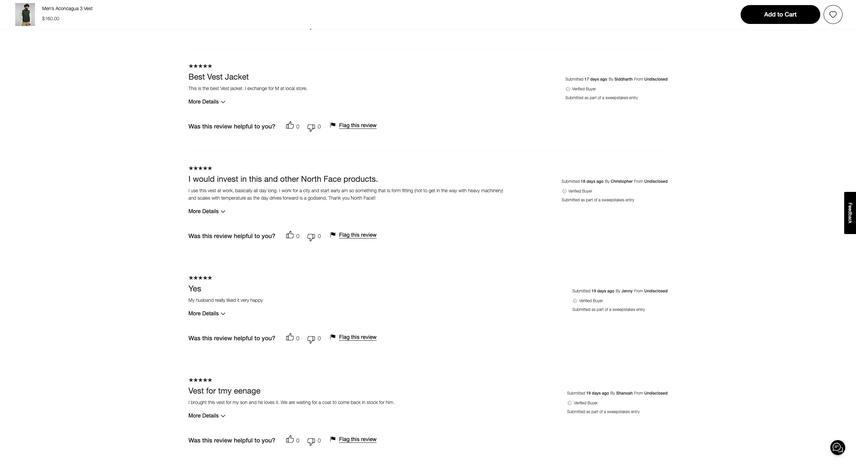Task type: vqa. For each thing, say whether or not it's contained in the screenshot.


Task type: locate. For each thing, give the bounding box(es) containing it.
1 horizontal spatial at
[[281, 85, 284, 91]]

more down this in the top left of the page
[[189, 99, 201, 105]]

ago left shanoah
[[602, 391, 609, 396]]

5 was this review helpful to you? from the top
[[189, 437, 276, 444]]

1 more details from the top
[[189, 99, 219, 105]]

days right 18
[[587, 179, 596, 184]]

0 horizontal spatial in
[[241, 174, 247, 184]]

f e e d b a c k button
[[845, 192, 857, 234]]

f e e d b a c k
[[848, 203, 854, 224]]

more details for best vest jacket
[[189, 99, 219, 105]]

5 was from the top
[[189, 437, 201, 444]]

helpful for best vest jacket
[[234, 123, 253, 130]]

e up 'd'
[[848, 206, 854, 208]]

my
[[189, 297, 195, 303]]

details down husband
[[202, 311, 219, 317]]

from
[[635, 77, 644, 82], [635, 179, 644, 184], [635, 289, 644, 294], [635, 391, 644, 396]]

ago inside 'submitted 18 days ago by christopher from undisclosed'
[[597, 179, 604, 184]]

1 horizontal spatial north
[[351, 195, 362, 201]]

1 more details button from the top
[[189, 98, 228, 106]]

days inside submitted 19 days ago by shanoah from undisclosed
[[592, 391, 601, 396]]

review
[[214, 21, 232, 28], [361, 122, 377, 128], [214, 123, 232, 130], [361, 232, 377, 238], [214, 233, 232, 240], [361, 334, 377, 340], [214, 335, 232, 342], [361, 437, 377, 443], [214, 437, 232, 444]]

at right m
[[281, 85, 284, 91]]

3 more details from the top
[[189, 311, 219, 317]]

2 was this review helpful to you? from the top
[[189, 123, 276, 130]]

was
[[189, 21, 201, 28], [189, 123, 201, 130], [189, 233, 201, 240], [189, 335, 201, 342], [189, 437, 201, 444]]

for left tmy
[[206, 386, 216, 396]]

helpful for vest for tmy eenage
[[234, 437, 253, 444]]

vest inside i use this vest at work, basically all day long. i work for a city and start early am so something that is form fitting (not to get in the way with heavy machinery) and scales with temperature as the day drives forward is a godsend, thank you north face!!
[[208, 188, 216, 193]]

days for tmy
[[592, 391, 601, 396]]

sweepstakes for jacket
[[606, 95, 629, 100]]

1 details from the top
[[202, 99, 219, 105]]

is right forward
[[300, 195, 303, 201]]

3 was from the top
[[189, 233, 201, 240]]

1 vertical spatial with
[[212, 195, 220, 201]]

entry down siddharth at the top
[[630, 95, 638, 100]]

in up basically
[[241, 174, 247, 184]]

submitted as part of a sweepstakes entry down submitted 19 days ago by jenny from undisclosed
[[573, 307, 645, 312]]

3 more details button from the top
[[189, 310, 228, 318]]

with right scales at top
[[212, 195, 220, 201]]

you? for vest for tmy eenage
[[262, 437, 276, 444]]

0 vertical spatial north
[[301, 174, 322, 184]]

$160.00
[[42, 16, 59, 21]]

verified buyer for tmy
[[574, 401, 598, 406]]

0 vertical spatial vest
[[208, 188, 216, 193]]

i left brought
[[189, 400, 190, 406]]

you? for best vest jacket
[[262, 123, 276, 130]]

more for vest for tmy eenage
[[189, 413, 201, 419]]

basically
[[235, 188, 252, 193]]

this inside i use this vest at work, basically all day long. i work for a city and start early am so something that is form fitting (not to get in the way with heavy machinery) and scales with temperature as the day drives forward is a godsend, thank you north face!!
[[200, 188, 207, 193]]

ago inside submitted 19 days ago by shanoah from undisclosed
[[602, 391, 609, 396]]

details down brought
[[202, 413, 219, 419]]

is right this in the top left of the page
[[198, 85, 201, 91]]

4 you? from the top
[[262, 335, 276, 342]]

i for brought
[[189, 400, 190, 406]]

more details button for i would invest in this and other north face products.
[[189, 207, 228, 216]]

more details for i would invest in this and other north face products.
[[189, 209, 219, 214]]

in
[[241, 174, 247, 184], [437, 188, 440, 193], [362, 400, 366, 406]]

0 horizontal spatial vest
[[208, 188, 216, 193]]

18
[[581, 179, 586, 184]]

1 flag this review from the top
[[339, 122, 377, 128]]

i left would
[[189, 174, 191, 184]]

you
[[342, 195, 350, 201]]

at left work,
[[218, 188, 221, 193]]

2 undisclosed from the top
[[645, 179, 668, 184]]

a down submitted 19 days ago by shanoah from undisclosed
[[604, 410, 606, 415]]

as
[[585, 95, 589, 100], [247, 195, 252, 201], [581, 198, 585, 203], [592, 307, 596, 312], [587, 410, 591, 415]]

i
[[245, 85, 246, 91], [189, 174, 191, 184], [189, 188, 190, 193], [279, 188, 280, 193], [189, 400, 190, 406]]

verified buyer for invest
[[569, 189, 593, 194]]

entry down christopher
[[626, 198, 635, 203]]

more details button down husband
[[189, 310, 228, 318]]

days inside the submitted 17 days ago by siddharth from undisclosed
[[591, 77, 600, 82]]

north down 'so'
[[351, 195, 362, 201]]

1 vertical spatial north
[[351, 195, 362, 201]]

3 undisclosed from the top
[[645, 289, 668, 294]]

vest down vest for tmy eenage
[[217, 400, 225, 406]]

flag this review button for invest
[[329, 231, 380, 239]]

1 was this review helpful to you? from the top
[[189, 21, 276, 28]]

1 horizontal spatial vest
[[217, 400, 225, 406]]

undisclosed inside submitted 19 days ago by shanoah from undisclosed
[[645, 391, 668, 396]]

a left 'coat'
[[319, 400, 321, 406]]

1 more from the top
[[189, 99, 201, 105]]

best vest jacket
[[189, 72, 249, 81]]

this
[[202, 21, 212, 28], [351, 122, 360, 128], [202, 123, 212, 130], [249, 174, 262, 184], [200, 188, 207, 193], [351, 232, 360, 238], [202, 233, 212, 240], [351, 334, 360, 340], [202, 335, 212, 342], [208, 400, 215, 406], [351, 437, 360, 443], [202, 437, 212, 444]]

details down best
[[202, 99, 219, 105]]

ago right 17
[[601, 77, 608, 82]]

3 from from the top
[[635, 289, 644, 294]]

i would invest in this and other north face products.
[[189, 174, 378, 184]]

1 undisclosed from the top
[[645, 77, 668, 82]]

as for invest
[[581, 198, 585, 203]]

days right 17
[[591, 77, 600, 82]]

3 you? from the top
[[262, 233, 276, 240]]

days left the jenny at the bottom of the page
[[598, 289, 607, 294]]

buyer for tmy
[[588, 401, 598, 406]]

by left siddharth at the top
[[609, 77, 614, 82]]

and up long.
[[264, 174, 278, 184]]

get
[[429, 188, 436, 193]]

submitted as part of a sweepstakes entry down submitted 19 days ago by shanoah from undisclosed
[[568, 410, 640, 415]]

by left shanoah
[[611, 391, 616, 396]]

days inside submitted 19 days ago by jenny from undisclosed
[[598, 289, 607, 294]]

days left shanoah
[[592, 391, 601, 396]]

more details button
[[189, 98, 228, 106], [189, 207, 228, 216], [189, 310, 228, 318], [189, 412, 228, 421]]

in right back
[[362, 400, 366, 406]]

4 flag from the top
[[339, 437, 350, 443]]

0 horizontal spatial at
[[218, 188, 221, 193]]

2 more from the top
[[189, 209, 201, 214]]

1 horizontal spatial with
[[459, 188, 467, 193]]

f
[[848, 203, 854, 206]]

more for yes
[[189, 311, 201, 317]]

4 was from the top
[[189, 335, 201, 342]]

3 details from the top
[[202, 311, 219, 317]]

0 horizontal spatial the
[[203, 85, 209, 91]]

for right waiting
[[312, 400, 317, 406]]

of down submitted 19 days ago by shanoah from undisclosed
[[600, 410, 603, 415]]

verified buyer down 17
[[573, 86, 596, 92]]

details down scales at top
[[202, 209, 219, 214]]

in right get
[[437, 188, 440, 193]]

as inside i use this vest at work, basically all day long. i work for a city and start early am so something that is form fitting (not to get in the way with heavy machinery) and scales with temperature as the day drives forward is a godsend, thank you north face!!
[[247, 195, 252, 201]]

details for vest for tmy eenage
[[202, 413, 219, 419]]

best
[[189, 72, 205, 81]]

very
[[241, 297, 249, 303]]

3 flag this review button from the top
[[329, 333, 380, 342]]

i use this vest at work, basically all day long. i work for a city and start early am so something that is form fitting (not to get in the way with heavy machinery) and scales with temperature as the day drives forward is a godsend, thank you north face!!
[[189, 188, 504, 201]]

details for i would invest in this and other north face products.
[[202, 209, 219, 214]]

from for tmy
[[635, 391, 644, 396]]

3
[[80, 5, 83, 11]]

more down scales at top
[[189, 209, 201, 214]]

ago
[[601, 77, 608, 82], [597, 179, 604, 184], [608, 289, 615, 294], [602, 391, 609, 396]]

1 from from the top
[[635, 77, 644, 82]]

flag for tmy
[[339, 437, 350, 443]]

1 vertical spatial the
[[442, 188, 448, 193]]

19 for vest for tmy eenage
[[587, 391, 591, 396]]

flag this review button
[[329, 121, 380, 130], [329, 231, 380, 239], [329, 333, 380, 342], [329, 436, 380, 444]]

more down brought
[[189, 413, 201, 419]]

fitting
[[402, 188, 413, 193]]

0 vertical spatial at
[[281, 85, 284, 91]]

more details button for yes
[[189, 310, 228, 318]]

more for i would invest in this and other north face products.
[[189, 209, 201, 214]]

helpful for yes
[[234, 335, 253, 342]]

1 horizontal spatial the
[[253, 195, 260, 201]]

days for jacket
[[591, 77, 600, 82]]

sweepstakes down the submitted 17 days ago by siddharth from undisclosed
[[606, 95, 629, 100]]

3 more from the top
[[189, 311, 201, 317]]

more details down brought
[[189, 413, 219, 419]]

k
[[848, 221, 854, 224]]

sweepstakes down submitted 19 days ago by shanoah from undisclosed
[[608, 410, 630, 415]]

more details button for best vest jacket
[[189, 98, 228, 106]]

of down 'submitted 18 days ago by christopher from undisclosed'
[[594, 198, 598, 203]]

vest up brought
[[189, 386, 204, 396]]

vest
[[208, 188, 216, 193], [217, 400, 225, 406]]

buyer down submitted 19 days ago by jenny from undisclosed
[[593, 298, 603, 304]]

city
[[303, 188, 310, 193]]

1 e from the top
[[848, 206, 854, 208]]

ago inside the submitted 17 days ago by siddharth from undisclosed
[[601, 77, 608, 82]]

north
[[301, 174, 322, 184], [351, 195, 362, 201]]

more details button for vest for tmy eenage
[[189, 412, 228, 421]]

by left the jenny at the bottom of the page
[[616, 289, 621, 294]]

to
[[778, 11, 784, 18], [255, 21, 260, 28], [255, 123, 260, 130], [424, 188, 428, 193], [255, 233, 260, 240], [255, 335, 260, 342], [333, 400, 337, 406], [255, 437, 260, 444]]

with right way
[[459, 188, 467, 193]]

1 vertical spatial vest
[[217, 400, 225, 406]]

flag for jacket
[[339, 122, 350, 128]]

4 helpful from the top
[[234, 335, 253, 342]]

flag this review for invest
[[339, 232, 377, 238]]

3 flag this review from the top
[[339, 334, 377, 340]]

3 was this review helpful to you? from the top
[[189, 233, 276, 240]]

undisclosed inside submitted 19 days ago by jenny from undisclosed
[[645, 289, 668, 294]]

1 horizontal spatial 19
[[592, 289, 597, 294]]

buyer down submitted 19 days ago by shanoah from undisclosed
[[588, 401, 598, 406]]

sweepstakes down 'submitted 18 days ago by christopher from undisclosed'
[[602, 198, 625, 203]]

days for invest
[[587, 179, 596, 184]]

you? for yes
[[262, 335, 276, 342]]

0 horizontal spatial with
[[212, 195, 220, 201]]

undisclosed inside the submitted 17 days ago by siddharth from undisclosed
[[645, 77, 668, 82]]

flag
[[339, 122, 350, 128], [339, 232, 350, 238], [339, 334, 350, 340], [339, 437, 350, 443]]

vest
[[84, 5, 93, 11], [207, 72, 223, 81], [221, 85, 229, 91], [189, 386, 204, 396]]

vest for tmy eenage
[[189, 386, 261, 396]]

from right christopher
[[635, 179, 644, 184]]

details
[[202, 99, 219, 105], [202, 209, 219, 214], [202, 311, 219, 317], [202, 413, 219, 419]]

2 details from the top
[[202, 209, 219, 214]]

was this review helpful to you? for yes
[[189, 335, 276, 342]]

4 flag this review from the top
[[339, 437, 377, 443]]

i left 'use'
[[189, 188, 190, 193]]

day right all
[[259, 188, 267, 193]]

something
[[356, 188, 377, 193]]

sweepstakes down the jenny at the bottom of the page
[[613, 307, 636, 312]]

sweepstakes for tmy
[[608, 410, 630, 415]]

2 from from the top
[[635, 179, 644, 184]]

5 helpful from the top
[[234, 437, 253, 444]]

verified
[[573, 86, 585, 92], [569, 189, 581, 194], [580, 298, 592, 304], [574, 401, 587, 406]]

0 vertical spatial 19
[[592, 289, 597, 294]]

4 was this review helpful to you? from the top
[[189, 335, 276, 342]]

early
[[331, 188, 340, 193]]

1 flag this review button from the top
[[329, 121, 380, 130]]

is right that
[[387, 188, 390, 193]]

for left the my
[[226, 400, 231, 406]]

i for use
[[189, 188, 190, 193]]

that
[[378, 188, 386, 193]]

submitted 19 days ago by shanoah from undisclosed
[[568, 391, 668, 396]]

1 vertical spatial day
[[261, 195, 268, 201]]

more details button down best
[[189, 98, 228, 106]]

is
[[198, 85, 201, 91], [387, 188, 390, 193], [300, 195, 303, 201]]

day left "drives"
[[261, 195, 268, 201]]

2 vertical spatial in
[[362, 400, 366, 406]]

a down city
[[304, 195, 307, 201]]

ago for jacket
[[601, 77, 608, 82]]

more details
[[189, 99, 219, 105], [189, 209, 219, 214], [189, 311, 219, 317], [189, 413, 219, 419]]

i left work
[[279, 188, 280, 193]]

in inside i use this vest at work, basically all day long. i work for a city and start early am so something that is form fitting (not to get in the way with heavy machinery) and scales with temperature as the day drives forward is a godsend, thank you north face!!
[[437, 188, 440, 193]]

c
[[848, 219, 854, 221]]

verified buyer down 18
[[569, 189, 593, 194]]

2 flag this review from the top
[[339, 232, 377, 238]]

to inside button
[[778, 11, 784, 18]]

2 horizontal spatial in
[[437, 188, 440, 193]]

local
[[286, 85, 295, 91]]

a left city
[[300, 188, 302, 193]]

e
[[848, 206, 854, 208], [848, 208, 854, 211]]

4 flag this review button from the top
[[329, 436, 380, 444]]

19 inside submitted 19 days ago by jenny from undisclosed
[[592, 289, 597, 294]]

1 vertical spatial is
[[387, 188, 390, 193]]

2 horizontal spatial the
[[442, 188, 448, 193]]

it.
[[276, 400, 280, 406]]

1 horizontal spatial is
[[300, 195, 303, 201]]

part down the submitted 17 days ago by siddharth from undisclosed
[[590, 95, 597, 100]]

submitted as part of a sweepstakes entry
[[566, 95, 638, 100], [562, 198, 635, 203], [573, 307, 645, 312], [568, 410, 640, 415]]

4 more details from the top
[[189, 413, 219, 419]]

more details down scales at top
[[189, 209, 219, 214]]

from right shanoah
[[635, 391, 644, 396]]

5 you? from the top
[[262, 437, 276, 444]]

eenage
[[234, 386, 261, 396]]

the left best
[[203, 85, 209, 91]]

as for tmy
[[587, 410, 591, 415]]

more details down this in the top left of the page
[[189, 99, 219, 105]]

0 vertical spatial in
[[241, 174, 247, 184]]

day
[[259, 188, 267, 193], [261, 195, 268, 201]]

the down all
[[253, 195, 260, 201]]

1 vertical spatial at
[[218, 188, 221, 193]]

part down submitted 19 days ago by shanoah from undisclosed
[[592, 410, 599, 415]]

more for best vest jacket
[[189, 99, 201, 105]]

0
[[297, 21, 300, 27], [318, 21, 321, 27], [297, 124, 300, 130], [318, 124, 321, 130], [297, 233, 300, 239], [318, 233, 321, 239], [297, 336, 300, 342], [318, 336, 321, 342], [297, 438, 300, 444], [318, 438, 321, 444]]

invest
[[217, 174, 238, 184]]

from for jacket
[[635, 77, 644, 82]]

0 horizontal spatial 19
[[587, 391, 591, 396]]

verified buyer down submitted 19 days ago by shanoah from undisclosed
[[574, 401, 598, 406]]

flag this review for tmy
[[339, 437, 377, 443]]

4 from from the top
[[635, 391, 644, 396]]

1 vertical spatial in
[[437, 188, 440, 193]]

for up forward
[[293, 188, 298, 193]]

at inside i use this vest at work, basically all day long. i work for a city and start early am so something that is form fitting (not to get in the way with heavy machinery) and scales with temperature as the day drives forward is a godsend, thank you north face!!
[[218, 188, 221, 193]]

4 details from the top
[[202, 413, 219, 419]]

2 was from the top
[[189, 123, 201, 130]]

19 inside submitted 19 days ago by shanoah from undisclosed
[[587, 391, 591, 396]]

vest up scales at top
[[208, 188, 216, 193]]

part
[[590, 95, 597, 100], [586, 198, 593, 203], [597, 307, 604, 312], [592, 410, 599, 415]]

entry for tmy
[[631, 410, 640, 415]]

2 more details from the top
[[189, 209, 219, 214]]

more details button down brought
[[189, 412, 228, 421]]

1 you? from the top
[[262, 21, 276, 28]]

submitted
[[566, 77, 584, 82], [566, 95, 584, 100], [562, 179, 580, 184], [562, 198, 580, 203], [573, 289, 591, 294], [573, 307, 591, 312], [568, 391, 586, 396], [568, 410, 586, 415]]

at
[[281, 85, 284, 91], [218, 188, 221, 193]]

of
[[598, 95, 601, 100], [594, 198, 598, 203], [605, 307, 609, 312], [600, 410, 603, 415]]

by left christopher
[[605, 179, 610, 184]]

1 was from the top
[[189, 21, 201, 28]]

really
[[215, 297, 225, 303]]

1 helpful from the top
[[234, 21, 253, 28]]

undisclosed for jacket
[[645, 77, 668, 82]]

a up k
[[848, 216, 854, 219]]

submitted as part of a sweepstakes entry down 17
[[566, 95, 638, 100]]

ago right 18
[[597, 179, 604, 184]]

undisclosed inside 'submitted 18 days ago by christopher from undisclosed'
[[645, 179, 668, 184]]

forward
[[283, 195, 298, 201]]

was for yes
[[189, 335, 201, 342]]

with
[[459, 188, 467, 193], [212, 195, 220, 201]]

2 flag this review button from the top
[[329, 231, 380, 239]]

jenny
[[622, 289, 633, 294]]

1 vertical spatial 19
[[587, 391, 591, 396]]

19 for yes
[[592, 289, 597, 294]]

from right siddharth at the top
[[635, 77, 644, 82]]

more details down husband
[[189, 311, 219, 317]]

i for would
[[189, 174, 191, 184]]

ago left the jenny at the bottom of the page
[[608, 289, 615, 294]]

0 horizontal spatial is
[[198, 85, 201, 91]]

from right the jenny at the bottom of the page
[[635, 289, 644, 294]]

flag this review
[[339, 122, 377, 128], [339, 232, 377, 238], [339, 334, 377, 340], [339, 437, 377, 443]]

buyer down 18
[[582, 189, 593, 194]]

more details for vest for tmy eenage
[[189, 413, 219, 419]]

3 helpful from the top
[[234, 233, 253, 240]]

17
[[585, 77, 589, 82]]

2 more details button from the top
[[189, 207, 228, 216]]

of for tmy
[[600, 410, 603, 415]]

we
[[281, 400, 288, 406]]

more details button down scales at top
[[189, 207, 228, 216]]

to inside i use this vest at work, basically all day long. i work for a city and start early am so something that is form fitting (not to get in the way with heavy machinery) and scales with temperature as the day drives forward is a godsend, thank you north face!!
[[424, 188, 428, 193]]

2 helpful from the top
[[234, 123, 253, 130]]

submitted as part of a sweepstakes entry for invest
[[562, 198, 635, 203]]

add to cart
[[765, 11, 797, 18]]

2 you? from the top
[[262, 123, 276, 130]]

4 more from the top
[[189, 413, 201, 419]]

1 flag from the top
[[339, 122, 350, 128]]

days inside 'submitted 18 days ago by christopher from undisclosed'
[[587, 179, 596, 184]]

entry for invest
[[626, 198, 635, 203]]

0 horizontal spatial north
[[301, 174, 322, 184]]

work,
[[223, 188, 234, 193]]

2 vertical spatial the
[[253, 195, 260, 201]]

undisclosed for invest
[[645, 179, 668, 184]]

entry down shanoah
[[631, 410, 640, 415]]

4 more details button from the top
[[189, 412, 228, 421]]

4 undisclosed from the top
[[645, 391, 668, 396]]

was this review helpful to you?
[[189, 21, 276, 28], [189, 123, 276, 130], [189, 233, 276, 240], [189, 335, 276, 342], [189, 437, 276, 444]]

a
[[603, 95, 605, 100], [300, 188, 302, 193], [304, 195, 307, 201], [599, 198, 601, 203], [848, 216, 854, 219], [610, 307, 612, 312], [319, 400, 321, 406], [604, 410, 606, 415]]

2 flag from the top
[[339, 232, 350, 238]]

of down the submitted 17 days ago by siddharth from undisclosed
[[598, 95, 601, 100]]

e up 'b'
[[848, 208, 854, 211]]

was this review helpful to you? for i would invest in this and other north face products.
[[189, 233, 276, 240]]

by for tmy
[[611, 391, 616, 396]]



Task type: describe. For each thing, give the bounding box(es) containing it.
husband
[[196, 297, 214, 303]]

2 e from the top
[[848, 208, 854, 211]]

flag this review button for jacket
[[329, 121, 380, 130]]

as for jacket
[[585, 95, 589, 100]]

3 flag from the top
[[339, 334, 350, 340]]

part for jacket
[[590, 95, 597, 100]]

2 vertical spatial is
[[300, 195, 303, 201]]

0 vertical spatial the
[[203, 85, 209, 91]]

stock
[[367, 400, 378, 406]]

submitted as part of a sweepstakes entry for tmy
[[568, 410, 640, 415]]

form
[[392, 188, 401, 193]]

would
[[193, 174, 215, 184]]

flag this review button for tmy
[[329, 436, 380, 444]]

shanoah
[[617, 391, 633, 396]]

scales
[[198, 195, 210, 201]]

loves
[[264, 400, 275, 406]]

cart
[[785, 11, 797, 18]]

a inside button
[[848, 216, 854, 219]]

i right the jacket.
[[245, 85, 246, 91]]

other
[[280, 174, 299, 184]]

more details for yes
[[189, 311, 219, 317]]

temperature
[[221, 195, 246, 201]]

way
[[449, 188, 457, 193]]

helpful for i would invest in this and other north face products.
[[234, 233, 253, 240]]

vest for for
[[217, 400, 225, 406]]

m
[[275, 85, 279, 91]]

b
[[848, 214, 854, 216]]

ago for tmy
[[602, 391, 609, 396]]

him.
[[386, 400, 395, 406]]

was this review helpful to you? for best vest jacket
[[189, 123, 276, 130]]

exchange
[[248, 85, 267, 91]]

back
[[351, 400, 361, 406]]

christopher
[[611, 179, 633, 184]]

verified for jacket
[[573, 86, 585, 92]]

1 horizontal spatial in
[[362, 400, 366, 406]]

drives
[[270, 195, 282, 201]]

flag this review for jacket
[[339, 122, 377, 128]]

this
[[189, 85, 197, 91]]

was for vest for tmy eenage
[[189, 437, 201, 444]]

0 vertical spatial with
[[459, 188, 467, 193]]

my husband really liked it  very happy
[[189, 297, 263, 303]]

entry for jacket
[[630, 95, 638, 100]]

for left m
[[269, 85, 274, 91]]

long.
[[268, 188, 278, 193]]

thank
[[329, 195, 341, 201]]

yes
[[189, 284, 201, 293]]

and left he
[[249, 400, 257, 406]]

2 horizontal spatial is
[[387, 188, 390, 193]]

part for tmy
[[592, 410, 599, 415]]

details for yes
[[202, 311, 219, 317]]

liked
[[227, 297, 236, 303]]

machinery)
[[481, 188, 504, 193]]

face!!
[[364, 195, 376, 201]]

verified for tmy
[[574, 401, 587, 406]]

you? for i would invest in this and other north face products.
[[262, 233, 276, 240]]

brought
[[191, 400, 207, 406]]

vest right best
[[221, 85, 229, 91]]

of for invest
[[594, 198, 598, 203]]

vest up best
[[207, 72, 223, 81]]

this is the best vest jacket. i exchange for m at local store.
[[189, 85, 308, 91]]

flag for invest
[[339, 232, 350, 238]]

heavy
[[468, 188, 480, 193]]

face
[[324, 174, 342, 184]]

vest right 3
[[84, 5, 93, 11]]

all
[[254, 188, 258, 193]]

of down submitted 19 days ago by jenny from undisclosed
[[605, 307, 609, 312]]

work
[[282, 188, 292, 193]]

0 vertical spatial day
[[259, 188, 267, 193]]

submitted 17 days ago by siddharth from undisclosed
[[566, 77, 668, 82]]

buyer for invest
[[582, 189, 593, 194]]

son
[[240, 400, 248, 406]]

a down submitted 19 days ago by jenny from undisclosed
[[610, 307, 612, 312]]

godsend,
[[308, 195, 327, 201]]

(not
[[415, 188, 422, 193]]

verified buyer down submitted 19 days ago by jenny from undisclosed
[[580, 298, 603, 304]]

products.
[[344, 174, 378, 184]]

jacket.
[[231, 85, 244, 91]]

a down the submitted 17 days ago by siddharth from undisclosed
[[603, 95, 605, 100]]

details for best vest jacket
[[202, 99, 219, 105]]

by for jacket
[[609, 77, 614, 82]]

was this review helpful to you? for vest for tmy eenage
[[189, 437, 276, 444]]

was for best vest jacket
[[189, 123, 201, 130]]

by for invest
[[605, 179, 610, 184]]

coat
[[323, 400, 331, 406]]

my
[[233, 400, 239, 406]]

aconcagua
[[56, 5, 79, 11]]

jacket
[[225, 72, 249, 81]]

submitted as part of a sweepstakes entry for jacket
[[566, 95, 638, 100]]

of for jacket
[[598, 95, 601, 100]]

was for i would invest in this and other north face products.
[[189, 233, 201, 240]]

north inside i use this vest at work, basically all day long. i work for a city and start early am so something that is form fitting (not to get in the way with heavy machinery) and scales with temperature as the day drives forward is a godsend, thank you north face!!
[[351, 195, 362, 201]]

he
[[258, 400, 263, 406]]

tmy
[[218, 386, 232, 396]]

part for invest
[[586, 198, 593, 203]]

verified buyer for jacket
[[573, 86, 596, 92]]

d
[[848, 211, 854, 214]]

use
[[191, 188, 198, 193]]

and up the godsend,
[[312, 188, 319, 193]]

vest for would
[[208, 188, 216, 193]]

store.
[[296, 85, 308, 91]]

men's aconcagua 3 vest
[[42, 5, 93, 11]]

a down 'submitted 18 days ago by christopher from undisclosed'
[[599, 198, 601, 203]]

sweepstakes for invest
[[602, 198, 625, 203]]

add
[[765, 11, 776, 18]]

ago inside submitted 19 days ago by jenny from undisclosed
[[608, 289, 615, 294]]

happy
[[250, 297, 263, 303]]

add to cart button
[[741, 5, 821, 24]]

entry down submitted 19 days ago by jenny from undisclosed
[[637, 307, 645, 312]]

best
[[210, 85, 219, 91]]

and down 'use'
[[189, 195, 196, 201]]

from for invest
[[635, 179, 644, 184]]

for inside i use this vest at work, basically all day long. i work for a city and start early am so something that is form fitting (not to get in the way with heavy machinery) and scales with temperature as the day drives forward is a godsend, thank you north face!!
[[293, 188, 298, 193]]

waiting
[[297, 400, 311, 406]]

https://images.thenorthface.com/is/image/thenorthface/nf0a84ik_i0p_hero?$color swatch$ image
[[14, 3, 36, 26]]

it
[[237, 297, 240, 303]]

for left him.
[[379, 400, 385, 406]]

come
[[338, 400, 350, 406]]

ago for invest
[[597, 179, 604, 184]]

siddharth
[[615, 77, 633, 82]]

submitted 18 days ago by christopher from undisclosed
[[562, 179, 668, 184]]

so
[[349, 188, 354, 193]]

0 vertical spatial is
[[198, 85, 201, 91]]

start
[[321, 188, 330, 193]]

part down submitted 19 days ago by jenny from undisclosed
[[597, 307, 604, 312]]

submitted 19 days ago by jenny from undisclosed
[[573, 289, 668, 294]]

men's
[[42, 5, 54, 11]]

buyer for jacket
[[586, 86, 596, 92]]

verified for invest
[[569, 189, 581, 194]]

undisclosed for tmy
[[645, 391, 668, 396]]

am
[[342, 188, 348, 193]]

are
[[289, 400, 295, 406]]

i brought this vest for my son and he loves it. we are waiting for a coat to come back in stock for him.
[[189, 400, 395, 406]]



